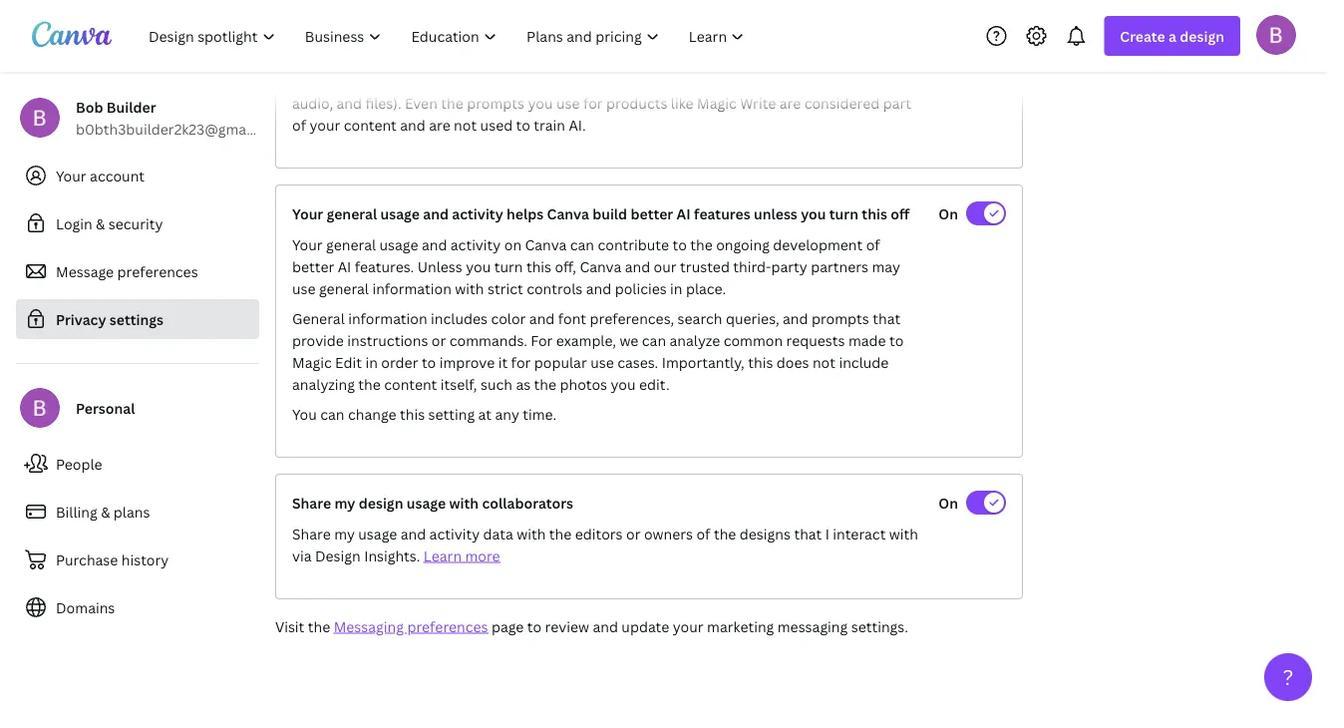 Task type: vqa. For each thing, say whether or not it's contained in the screenshot.
information in your general usage and activity on canva can contribute to the ongoing development of better ai features. unless you turn this off, canva and our trusted third-party partners may use general information with strict controls and policies in place.
yes



Task type: locate. For each thing, give the bounding box(es) containing it.
1 my from the top
[[335, 493, 356, 512]]

magic
[[697, 93, 737, 112], [292, 353, 332, 372]]

use down example,
[[591, 353, 614, 372]]

features.
[[355, 257, 414, 276]]

security
[[109, 214, 163, 233]]

0 horizontal spatial unless
[[292, 49, 337, 68]]

0 horizontal spatial designs
[[562, 71, 613, 90]]

for right it at left
[[511, 353, 531, 372]]

0 vertical spatial of
[[292, 115, 306, 134]]

1 vertical spatial on
[[939, 493, 959, 512]]

this left on,
[[401, 49, 426, 68]]

share my design usage with collaborators
[[292, 493, 574, 512]]

not right the will
[[773, 49, 796, 68]]

our inside your general usage and activity on canva can contribute to the ongoing development of better ai features. unless you turn this off, canva and our trusted third-party partners may use general information with strict controls and policies in place.
[[654, 257, 677, 276]]

to right order
[[422, 353, 436, 372]]

includes up even
[[396, 71, 453, 90]]

1 vertical spatial third-
[[734, 257, 772, 276]]

usage inside share my usage and activity data with the editors or owners of the designs that i interact with via design insights.
[[358, 524, 397, 543]]

this down common
[[748, 353, 774, 372]]

of down audio,
[[292, 115, 306, 134]]

or right editors
[[626, 524, 641, 543]]

1 vertical spatial party
[[772, 257, 808, 276]]

0 horizontal spatial turn
[[369, 49, 398, 68]]

this left setting
[[400, 405, 425, 423]]

better inside your general usage and activity on canva can contribute to the ongoing development of better ai features. unless you turn this off, canva and our trusted third-party partners may use general information with strict controls and policies in place.
[[292, 257, 334, 276]]

usage inside your general usage and activity on canva can contribute to the ongoing development of better ai features. unless you turn this off, canva and our trusted third-party partners may use general information with strict controls and policies in place.
[[380, 235, 418, 254]]

as inside unless you turn this on, canva and our trusted third-party partners will not train ai using your content, which includes the text in your designs and your uploads (such as photos, videos, audio, and files). even the prompts you use for products like magic write are considered part of your content and are not used to train ai.
[[776, 71, 791, 90]]

create a design
[[1121, 26, 1225, 45]]

content down files).
[[344, 115, 397, 134]]

0 vertical spatial trusted
[[555, 49, 604, 68]]

1 vertical spatial unless
[[418, 257, 463, 276]]

that inside the general information includes color and font preferences, search queries, and prompts that provide instructions or commands. for example, we can analyze common requests made to magic edit in order to improve it for popular use cases. importantly, this does not include analyzing the content itself, such as the photos you edit.
[[873, 309, 901, 328]]

search
[[678, 309, 723, 328]]

better up general
[[292, 257, 334, 276]]

unless right features. on the left of page
[[418, 257, 463, 276]]

this left off,
[[527, 257, 552, 276]]

ai
[[834, 49, 848, 68], [677, 204, 691, 223], [338, 257, 351, 276]]

activity inside share my usage and activity data with the editors or owners of the designs that i interact with via design insights.
[[430, 524, 480, 543]]

use up general
[[292, 279, 316, 298]]

turn up strict
[[494, 257, 523, 276]]

as
[[776, 71, 791, 90], [516, 375, 531, 394]]

can
[[570, 235, 595, 254], [642, 331, 666, 350], [320, 405, 345, 423]]

1 vertical spatial includes
[[431, 309, 488, 328]]

are right write
[[780, 93, 801, 112]]

0 horizontal spatial our
[[528, 49, 551, 68]]

use inside your general usage and activity on canva can contribute to the ongoing development of better ai features. unless you turn this off, canva and our trusted third-party partners may use general information with strict controls and policies in place.
[[292, 279, 316, 298]]

improve
[[440, 353, 495, 372]]

content
[[344, 115, 397, 134], [384, 375, 437, 394]]

1 horizontal spatial our
[[654, 257, 677, 276]]

party inside unless you turn this on, canva and our trusted third-party partners will not train ai using your content, which includes the text in your designs and your uploads (such as photos, videos, audio, and files). even the prompts you use for products like magic write are considered part of your content and are not used to train ai.
[[646, 49, 682, 68]]

the down popular
[[534, 375, 557, 394]]

designs inside unless you turn this on, canva and our trusted third-party partners will not train ai using your content, which includes the text in your designs and your uploads (such as photos, videos, audio, and files). even the prompts you use for products like magic write are considered part of your content and are not used to train ai.
[[562, 71, 613, 90]]

trusted inside your general usage and activity on canva can contribute to the ongoing development of better ai features. unless you turn this off, canva and our trusted third-party partners may use general information with strict controls and policies in place.
[[680, 257, 730, 276]]

1 vertical spatial train
[[534, 115, 566, 134]]

are down even
[[429, 115, 451, 134]]

0 vertical spatial on
[[939, 204, 959, 223]]

0 vertical spatial ai
[[834, 49, 848, 68]]

2 vertical spatial can
[[320, 405, 345, 423]]

0 horizontal spatial not
[[454, 115, 477, 134]]

1 vertical spatial as
[[516, 375, 531, 394]]

1 share from the top
[[292, 493, 331, 512]]

1 vertical spatial or
[[626, 524, 641, 543]]

of
[[292, 115, 306, 134], [867, 235, 881, 254], [697, 524, 711, 543]]

share inside share my usage and activity data with the editors or owners of the designs that i interact with via design insights.
[[292, 524, 331, 543]]

0 vertical spatial design
[[1180, 26, 1225, 45]]

usage
[[381, 204, 420, 223], [380, 235, 418, 254], [407, 493, 446, 512], [358, 524, 397, 543]]

in right "edit"
[[366, 353, 378, 372]]

2 my from the top
[[334, 524, 355, 543]]

third- up products
[[608, 49, 646, 68]]

0 horizontal spatial ai
[[338, 257, 351, 276]]

2 vertical spatial activity
[[430, 524, 480, 543]]

1 vertical spatial our
[[654, 257, 677, 276]]

1 vertical spatial prompts
[[812, 309, 870, 328]]

the inside your general usage and activity on canva can contribute to the ongoing development of better ai features. unless you turn this off, canva and our trusted third-party partners may use general information with strict controls and policies in place.
[[691, 235, 713, 254]]

0 vertical spatial &
[[96, 214, 105, 233]]

and inside share my usage and activity data with the editors or owners of the designs that i interact with via design insights.
[[401, 524, 426, 543]]

1 horizontal spatial preferences
[[407, 617, 488, 636]]

better up contribute on the top
[[631, 204, 674, 223]]

activity for helps
[[452, 204, 504, 223]]

with inside your general usage and activity on canva can contribute to the ongoing development of better ai features. unless you turn this off, canva and our trusted third-party partners may use general information with strict controls and policies in place.
[[455, 279, 484, 298]]

& for login
[[96, 214, 105, 233]]

0 vertical spatial content
[[344, 115, 397, 134]]

can right "we"
[[642, 331, 666, 350]]

unless up the content,
[[292, 49, 337, 68]]

0 vertical spatial my
[[335, 493, 356, 512]]

preferences
[[117, 262, 198, 281], [407, 617, 488, 636]]

people
[[56, 454, 102, 473]]

can right you
[[320, 405, 345, 423]]

message preferences link
[[16, 251, 259, 291]]

preferences left page
[[407, 617, 488, 636]]

use inside the general information includes color and font preferences, search queries, and prompts that provide instructions or commands. for example, we can analyze common requests made to magic edit in order to improve it for popular use cases. importantly, this does not include analyzing the content itself, such as the photos you edit.
[[591, 353, 614, 372]]

of right owners
[[697, 524, 711, 543]]

ai inside your general usage and activity on canva can contribute to the ongoing development of better ai features. unless you turn this off, canva and our trusted third-party partners may use general information with strict controls and policies in place.
[[338, 257, 351, 276]]

content inside unless you turn this on, canva and our trusted third-party partners will not train ai using your content, which includes the text in your designs and your uploads (such as photos, videos, audio, and files). even the prompts you use for products like magic write are considered part of your content and are not used to train ai.
[[344, 115, 397, 134]]

0 vertical spatial for
[[583, 93, 603, 112]]

1 horizontal spatial not
[[773, 49, 796, 68]]

unless inside unless you turn this on, canva and our trusted third-party partners will not train ai using your content, which includes the text in your designs and your uploads (such as photos, videos, audio, and files). even the prompts you use for products like magic write are considered part of your content and are not used to train ai.
[[292, 49, 337, 68]]

& right login
[[96, 214, 105, 233]]

you up development
[[801, 204, 826, 223]]

1 vertical spatial content
[[384, 375, 437, 394]]

information down features. on the left of page
[[372, 279, 452, 298]]

0 horizontal spatial magic
[[292, 353, 332, 372]]

to right contribute on the top
[[673, 235, 687, 254]]

the down features
[[691, 235, 713, 254]]

0 horizontal spatial as
[[516, 375, 531, 394]]

usage for helps
[[381, 204, 420, 223]]

designs up ai.
[[562, 71, 613, 90]]

ai left using
[[834, 49, 848, 68]]

0 vertical spatial general
[[327, 204, 377, 223]]

0 horizontal spatial better
[[292, 257, 334, 276]]

of inside your general usage and activity on canva can contribute to the ongoing development of better ai features. unless you turn this off, canva and our trusted third-party partners may use general information with strict controls and policies in place.
[[867, 235, 881, 254]]

1 vertical spatial trusted
[[680, 257, 730, 276]]

or
[[432, 331, 446, 350], [626, 524, 641, 543]]

general for your general usage and activity helps canva build better ai features unless you turn this off
[[327, 204, 377, 223]]

1 vertical spatial general
[[326, 235, 376, 254]]

canva right off,
[[580, 257, 622, 276]]

1 horizontal spatial partners
[[811, 257, 869, 276]]

activity left 'on'
[[451, 235, 501, 254]]

include
[[839, 353, 889, 372]]

and up insights.
[[401, 524, 426, 543]]

that left the i
[[794, 524, 822, 543]]

0 vertical spatial turn
[[369, 49, 398, 68]]

you inside your general usage and activity on canva can contribute to the ongoing development of better ai features. unless you turn this off, canva and our trusted third-party partners may use general information with strict controls and policies in place.
[[466, 257, 491, 276]]

you up strict
[[466, 257, 491, 276]]

design right 'a'
[[1180, 26, 1225, 45]]

trusted up ai.
[[555, 49, 604, 68]]

that up made
[[873, 309, 901, 328]]

and up for
[[530, 309, 555, 328]]

billing & plans link
[[16, 492, 259, 532]]

with left strict
[[455, 279, 484, 298]]

purchase history link
[[16, 540, 259, 580]]

you down cases. at the left
[[611, 375, 636, 394]]

0 vertical spatial includes
[[396, 71, 453, 90]]

general
[[327, 204, 377, 223], [326, 235, 376, 254], [319, 279, 369, 298]]

0 vertical spatial as
[[776, 71, 791, 90]]

information
[[372, 279, 452, 298], [348, 309, 428, 328]]

settings
[[110, 310, 164, 329]]

1 horizontal spatial or
[[626, 524, 641, 543]]

top level navigation element
[[136, 16, 762, 56]]

with up the learn more
[[449, 493, 479, 512]]

not down requests
[[813, 353, 836, 372]]

2 horizontal spatial not
[[813, 353, 836, 372]]

design for a
[[1180, 26, 1225, 45]]

design
[[1180, 26, 1225, 45], [359, 493, 403, 512]]

and left 'on'
[[422, 235, 447, 254]]

2 horizontal spatial use
[[591, 353, 614, 372]]

0 vertical spatial party
[[646, 49, 682, 68]]

1 vertical spatial &
[[101, 502, 110, 521]]

includes inside unless you turn this on, canva and our trusted third-party partners will not train ai using your content, which includes the text in your designs and your uploads (such as photos, videos, audio, and files). even the prompts you use for products like magic write are considered part of your content and are not used to train ai.
[[396, 71, 453, 90]]

as right (such
[[776, 71, 791, 90]]

and
[[499, 49, 525, 68], [616, 71, 642, 90], [337, 93, 362, 112], [400, 115, 426, 134], [423, 204, 449, 223], [422, 235, 447, 254], [625, 257, 651, 276], [586, 279, 612, 298], [530, 309, 555, 328], [783, 309, 809, 328], [401, 524, 426, 543], [593, 617, 618, 636]]

in right the 'text'
[[512, 71, 524, 90]]

billing & plans
[[56, 502, 150, 521]]

2 vertical spatial turn
[[494, 257, 523, 276]]

1 vertical spatial use
[[292, 279, 316, 298]]

1 horizontal spatial designs
[[740, 524, 791, 543]]

to right page
[[528, 617, 542, 636]]

designs left the i
[[740, 524, 791, 543]]

0 vertical spatial our
[[528, 49, 551, 68]]

bob builder image
[[1257, 15, 1297, 55]]

the
[[456, 71, 479, 90], [441, 93, 464, 112], [691, 235, 713, 254], [358, 375, 381, 394], [534, 375, 557, 394], [549, 524, 572, 543], [714, 524, 737, 543], [308, 617, 330, 636]]

your inside your general usage and activity on canva can contribute to the ongoing development of better ai features. unless you turn this off, canva and our trusted third-party partners may use general information with strict controls and policies in place.
[[292, 235, 323, 254]]

preferences down "login & security" link on the left top of the page
[[117, 262, 198, 281]]

with
[[455, 279, 484, 298], [449, 493, 479, 512], [517, 524, 546, 543], [890, 524, 919, 543]]

privacy
[[56, 310, 106, 329]]

you inside the general information includes color and font preferences, search queries, and prompts that provide instructions or commands. for example, we can analyze common requests made to magic edit in order to improve it for popular use cases. importantly, this does not include analyzing the content itself, such as the photos you edit.
[[611, 375, 636, 394]]

visit
[[275, 617, 305, 636]]

train up photos,
[[799, 49, 831, 68]]

activity for data
[[430, 524, 480, 543]]

general
[[292, 309, 345, 328]]

in left place.
[[670, 279, 683, 298]]

canva up the 'text'
[[454, 49, 496, 68]]

place.
[[686, 279, 726, 298]]

1 horizontal spatial as
[[776, 71, 791, 90]]

designs
[[562, 71, 613, 90], [740, 524, 791, 543]]

2 share from the top
[[292, 524, 331, 543]]

for up ai.
[[583, 93, 603, 112]]

&
[[96, 214, 105, 233], [101, 502, 110, 521]]

to right "used"
[[516, 115, 531, 134]]

0 vertical spatial can
[[570, 235, 595, 254]]

0 vertical spatial your
[[56, 166, 86, 185]]

audio,
[[292, 93, 333, 112]]

of up 'may'
[[867, 235, 881, 254]]

that
[[873, 309, 901, 328], [794, 524, 822, 543]]

1 vertical spatial in
[[670, 279, 683, 298]]

and up font
[[586, 279, 612, 298]]

party up uploads
[[646, 49, 682, 68]]

ai left features
[[677, 204, 691, 223]]

requests
[[787, 331, 845, 350]]

0 horizontal spatial prompts
[[467, 93, 525, 112]]

on
[[939, 204, 959, 223], [939, 493, 959, 512]]

1 vertical spatial better
[[292, 257, 334, 276]]

1 horizontal spatial trusted
[[680, 257, 730, 276]]

& left plans
[[101, 502, 110, 521]]

0 horizontal spatial that
[[794, 524, 822, 543]]

design for my
[[359, 493, 403, 512]]

your for your general usage and activity helps canva build better ai features unless you turn this off
[[292, 204, 323, 223]]

magic down provide
[[292, 353, 332, 372]]

privacy settings
[[56, 310, 164, 329]]

0 vertical spatial better
[[631, 204, 674, 223]]

1 on from the top
[[939, 204, 959, 223]]

designs inside share my usage and activity data with the editors or owners of the designs that i interact with via design insights.
[[740, 524, 791, 543]]

0 vertical spatial information
[[372, 279, 452, 298]]

your for your account
[[56, 166, 86, 185]]

0 vertical spatial prompts
[[467, 93, 525, 112]]

prompts up requests
[[812, 309, 870, 328]]

1 vertical spatial that
[[794, 524, 822, 543]]

people link
[[16, 444, 259, 484]]

share for share my usage and activity data with the editors or owners of the designs that i interact with via design insights.
[[292, 524, 331, 543]]

0 horizontal spatial use
[[292, 279, 316, 298]]

edit
[[335, 353, 362, 372]]

1 vertical spatial are
[[429, 115, 451, 134]]

and down even
[[400, 115, 426, 134]]

1 vertical spatial your
[[292, 204, 323, 223]]

this
[[401, 49, 426, 68], [862, 204, 888, 223], [527, 257, 552, 276], [748, 353, 774, 372], [400, 405, 425, 423]]

partners inside your general usage and activity on canva can contribute to the ongoing development of better ai features. unless you turn this off, canva and our trusted third-party partners may use general information with strict controls and policies in place.
[[811, 257, 869, 276]]

this inside your general usage and activity on canva can contribute to the ongoing development of better ai features. unless you turn this off, canva and our trusted third-party partners may use general information with strict controls and policies in place.
[[527, 257, 552, 276]]

design up insights.
[[359, 493, 403, 512]]

2 horizontal spatial ai
[[834, 49, 848, 68]]

third- down ongoing
[[734, 257, 772, 276]]

prompts inside unless you turn this on, canva and our trusted third-party partners will not train ai using your content, which includes the text in your designs and your uploads (such as photos, videos, audio, and files). even the prompts you use for products like magic write are considered part of your content and are not used to train ai.
[[467, 93, 525, 112]]

my inside share my usage and activity data with the editors or owners of the designs that i interact with via design insights.
[[334, 524, 355, 543]]

1 horizontal spatial that
[[873, 309, 901, 328]]

activity up the learn more
[[430, 524, 480, 543]]

privacy settings link
[[16, 299, 259, 339]]

controls
[[527, 279, 583, 298]]

your
[[56, 166, 86, 185], [292, 204, 323, 223], [292, 235, 323, 254]]

not left "used"
[[454, 115, 477, 134]]

content down order
[[384, 375, 437, 394]]

used
[[480, 115, 513, 134]]

on for share my design usage with collaborators
[[939, 493, 959, 512]]

your general usage and activity on canva can contribute to the ongoing development of better ai features. unless you turn this off, canva and our trusted third-party partners may use general information with strict controls and policies in place.
[[292, 235, 901, 298]]

canva inside unless you turn this on, canva and our trusted third-party partners will not train ai using your content, which includes the text in your designs and your uploads (such as photos, videos, audio, and files). even the prompts you use for products like magic write are considered part of your content and are not used to train ai.
[[454, 49, 496, 68]]

0 horizontal spatial party
[[646, 49, 682, 68]]

0 horizontal spatial design
[[359, 493, 403, 512]]

1 horizontal spatial of
[[697, 524, 711, 543]]

design
[[315, 546, 361, 565]]

2 horizontal spatial of
[[867, 235, 881, 254]]

learn
[[424, 546, 462, 565]]

or inside the general information includes color and font preferences, search queries, and prompts that provide instructions or commands. for example, we can analyze common requests made to magic edit in order to improve it for popular use cases. importantly, this does not include analyzing the content itself, such as the photos you edit.
[[432, 331, 446, 350]]

can up off,
[[570, 235, 595, 254]]

unless inside your general usage and activity on canva can contribute to the ongoing development of better ai features. unless you turn this off, canva and our trusted third-party partners may use general information with strict controls and policies in place.
[[418, 257, 463, 276]]

1 vertical spatial turn
[[830, 204, 859, 223]]

train
[[799, 49, 831, 68], [534, 115, 566, 134]]

in inside the general information includes color and font preferences, search queries, and prompts that provide instructions or commands. for example, we can analyze common requests made to magic edit in order to improve it for popular use cases. importantly, this does not include analyzing the content itself, such as the photos you edit.
[[366, 353, 378, 372]]

& for billing
[[101, 502, 110, 521]]

0 vertical spatial that
[[873, 309, 901, 328]]

1 vertical spatial of
[[867, 235, 881, 254]]

purchase
[[56, 550, 118, 569]]

popular
[[534, 353, 587, 372]]

2 horizontal spatial turn
[[830, 204, 859, 223]]

marketing
[[707, 617, 774, 636]]

partners down development
[[811, 257, 869, 276]]

you left products
[[528, 93, 553, 112]]

1 horizontal spatial unless
[[418, 257, 463, 276]]

2 horizontal spatial in
[[670, 279, 683, 298]]

& inside "login & security" link
[[96, 214, 105, 233]]

ai.
[[569, 115, 586, 134]]

commands.
[[450, 331, 528, 350]]

0 vertical spatial use
[[557, 93, 580, 112]]

0 horizontal spatial are
[[429, 115, 451, 134]]

0 horizontal spatial train
[[534, 115, 566, 134]]

partners inside unless you turn this on, canva and our trusted third-party partners will not train ai using your content, which includes the text in your designs and your uploads (such as photos, videos, audio, and files). even the prompts you use for products like magic write are considered part of your content and are not used to train ai.
[[685, 49, 743, 68]]

ai inside unless you turn this on, canva and our trusted third-party partners will not train ai using your content, which includes the text in your designs and your uploads (such as photos, videos, audio, and files). even the prompts you use for products like magic write are considered part of your content and are not used to train ai.
[[834, 49, 848, 68]]

we
[[620, 331, 639, 350]]

turn up the which
[[369, 49, 398, 68]]

design inside dropdown button
[[1180, 26, 1225, 45]]

0 vertical spatial partners
[[685, 49, 743, 68]]

party
[[646, 49, 682, 68], [772, 257, 808, 276]]

2 vertical spatial of
[[697, 524, 711, 543]]

cases.
[[618, 353, 659, 372]]

via
[[292, 546, 312, 565]]

0 horizontal spatial for
[[511, 353, 531, 372]]

login & security
[[56, 214, 163, 233]]

0 vertical spatial not
[[773, 49, 796, 68]]

0 horizontal spatial trusted
[[555, 49, 604, 68]]

1 vertical spatial for
[[511, 353, 531, 372]]

update
[[622, 617, 670, 636]]

magic inside unless you turn this on, canva and our trusted third-party partners will not train ai using your content, which includes the text in your designs and your uploads (such as photos, videos, audio, and files). even the prompts you use for products like magic write are considered part of your content and are not used to train ai.
[[697, 93, 737, 112]]

turn inside unless you turn this on, canva and our trusted third-party partners will not train ai using your content, which includes the text in your designs and your uploads (such as photos, videos, audio, and files). even the prompts you use for products like magic write are considered part of your content and are not used to train ai.
[[369, 49, 398, 68]]

prompts down the 'text'
[[467, 93, 525, 112]]

or inside share my usage and activity data with the editors or owners of the designs that i interact with via design insights.
[[626, 524, 641, 543]]

2 on from the top
[[939, 493, 959, 512]]

login
[[56, 214, 92, 233]]

that inside share my usage and activity data with the editors or owners of the designs that i interact with via design insights.
[[794, 524, 822, 543]]

0 horizontal spatial or
[[432, 331, 446, 350]]

content inside the general information includes color and font preferences, search queries, and prompts that provide instructions or commands. for example, we can analyze common requests made to magic edit in order to improve it for popular use cases. importantly, this does not include analyzing the content itself, such as the photos you edit.
[[384, 375, 437, 394]]

activity left helps
[[452, 204, 504, 223]]

information inside your general usage and activity on canva can contribute to the ongoing development of better ai features. unless you turn this off, canva and our trusted third-party partners may use general information with strict controls and policies in place.
[[372, 279, 452, 298]]

magic down uploads
[[697, 93, 737, 112]]

train left ai.
[[534, 115, 566, 134]]

2 vertical spatial use
[[591, 353, 614, 372]]

activity inside your general usage and activity on canva can contribute to the ongoing development of better ai features. unless you turn this off, canva and our trusted third-party partners may use general information with strict controls and policies in place.
[[451, 235, 501, 254]]

content,
[[292, 71, 349, 90]]

your for your general usage and activity on canva can contribute to the ongoing development of better ai features. unless you turn this off, canva and our trusted third-party partners may use general information with strict controls and policies in place.
[[292, 235, 323, 254]]

partners up uploads
[[685, 49, 743, 68]]

0 vertical spatial or
[[432, 331, 446, 350]]

0 horizontal spatial third-
[[608, 49, 646, 68]]

review
[[545, 617, 590, 636]]

setting
[[428, 405, 475, 423]]

strict
[[488, 279, 523, 298]]

1 vertical spatial activity
[[451, 235, 501, 254]]

third- inside unless you turn this on, canva and our trusted third-party partners will not train ai using your content, which includes the text in your designs and your uploads (such as photos, videos, audio, and files). even the prompts you use for products like magic write are considered part of your content and are not used to train ai.
[[608, 49, 646, 68]]

1 horizontal spatial magic
[[697, 93, 737, 112]]

1 horizontal spatial design
[[1180, 26, 1225, 45]]

0 vertical spatial unless
[[292, 49, 337, 68]]

& inside billing & plans link
[[101, 502, 110, 521]]

0 vertical spatial in
[[512, 71, 524, 90]]



Task type: describe. For each thing, give the bounding box(es) containing it.
on,
[[430, 49, 451, 68]]

message preferences
[[56, 262, 198, 281]]

your up like at the top of the page
[[645, 71, 676, 90]]

for inside the general information includes color and font preferences, search queries, and prompts that provide instructions or commands. for example, we can analyze common requests made to magic edit in order to improve it for popular use cases. importantly, this does not include analyzing the content itself, such as the photos you edit.
[[511, 353, 531, 372]]

my for design
[[335, 493, 356, 512]]

using
[[851, 49, 887, 68]]

i
[[826, 524, 830, 543]]

products
[[607, 93, 668, 112]]

0 vertical spatial preferences
[[117, 262, 198, 281]]

create a design button
[[1105, 16, 1241, 56]]

more
[[465, 546, 500, 565]]

usage for on
[[380, 235, 418, 254]]

bob
[[76, 97, 103, 116]]

0 horizontal spatial can
[[320, 405, 345, 423]]

and right the review
[[593, 617, 618, 636]]

1 horizontal spatial ai
[[677, 204, 691, 223]]

share for share my design usage with collaborators
[[292, 493, 331, 512]]

the left the 'text'
[[456, 71, 479, 90]]

collaborators
[[482, 493, 574, 512]]

contribute
[[598, 235, 669, 254]]

edit.
[[639, 375, 670, 394]]

?
[[1283, 663, 1294, 691]]

ongoing
[[716, 235, 770, 254]]

unless you turn this on, canva and our trusted third-party partners will not train ai using your content, which includes the text in your designs and your uploads (such as photos, videos, audio, and files). even the prompts you use for products like magic write are considered part of your content and are not used to train ai.
[[292, 49, 921, 134]]

messaging
[[778, 617, 848, 636]]

with right interact
[[890, 524, 919, 543]]

your general usage and activity helps canva build better ai features unless you turn this off
[[292, 204, 910, 223]]

account
[[90, 166, 145, 185]]

party inside your general usage and activity on canva can contribute to the ongoing development of better ai features. unless you turn this off, canva and our trusted third-party partners may use general information with strict controls and policies in place.
[[772, 257, 808, 276]]

queries,
[[726, 309, 780, 328]]

and left helps
[[423, 204, 449, 223]]

you
[[292, 405, 317, 423]]

will
[[746, 49, 769, 68]]

order
[[381, 353, 418, 372]]

plans
[[114, 502, 150, 521]]

canva up off,
[[525, 235, 567, 254]]

to inside your general usage and activity on canva can contribute to the ongoing development of better ai features. unless you turn this off, canva and our trusted third-party partners may use general information with strict controls and policies in place.
[[673, 235, 687, 254]]

the right 'visit'
[[308, 617, 330, 636]]

ai for partners
[[834, 49, 848, 68]]

? button
[[1265, 653, 1313, 701]]

your right using
[[890, 49, 921, 68]]

as inside the general information includes color and font preferences, search queries, and prompts that provide instructions or commands. for example, we can analyze common requests made to magic edit in order to improve it for popular use cases. importantly, this does not include analyzing the content itself, such as the photos you edit.
[[516, 375, 531, 394]]

insights.
[[364, 546, 420, 565]]

trusted inside unless you turn this on, canva and our trusted third-party partners will not train ai using your content, which includes the text in your designs and your uploads (such as photos, videos, audio, and files). even the prompts you use for products like magic write are considered part of your content and are not used to train ai.
[[555, 49, 604, 68]]

the right owners
[[714, 524, 737, 543]]

photos,
[[795, 71, 846, 90]]

features
[[694, 204, 751, 223]]

any
[[495, 405, 520, 423]]

example,
[[556, 331, 616, 350]]

information inside the general information includes color and font preferences, search queries, and prompts that provide instructions or commands. for example, we can analyze common requests made to magic edit in order to improve it for popular use cases. importantly, this does not include analyzing the content itself, such as the photos you edit.
[[348, 309, 428, 328]]

you up the which
[[341, 49, 366, 68]]

development
[[773, 235, 863, 254]]

in inside unless you turn this on, canva and our trusted third-party partners will not train ai using your content, which includes the text in your designs and your uploads (such as photos, videos, audio, and files). even the prompts you use for products like magic write are considered part of your content and are not used to train ai.
[[512, 71, 524, 90]]

use inside unless you turn this on, canva and our trusted third-party partners will not train ai using your content, which includes the text in your designs and your uploads (such as photos, videos, audio, and files). even the prompts you use for products like magic write are considered part of your content and are not used to train ai.
[[557, 93, 580, 112]]

with down collaborators on the left bottom
[[517, 524, 546, 543]]

for inside unless you turn this on, canva and our trusted third-party partners will not train ai using your content, which includes the text in your designs and your uploads (such as photos, videos, audio, and files). even the prompts you use for products like magic write are considered part of your content and are not used to train ai.
[[583, 93, 603, 112]]

activity for on
[[451, 235, 501, 254]]

1 vertical spatial not
[[454, 115, 477, 134]]

this inside the general information includes color and font preferences, search queries, and prompts that provide instructions or commands. for example, we can analyze common requests made to magic edit in order to improve it for popular use cases. importantly, this does not include analyzing the content itself, such as the photos you edit.
[[748, 353, 774, 372]]

ai for ongoing
[[338, 257, 351, 276]]

owners
[[644, 524, 693, 543]]

your account
[[56, 166, 145, 185]]

your right the 'text'
[[527, 71, 558, 90]]

uploads
[[679, 71, 733, 90]]

not inside the general information includes color and font preferences, search queries, and prompts that provide instructions or commands. for example, we can analyze common requests made to magic edit in order to improve it for popular use cases. importantly, this does not include analyzing the content itself, such as the photos you edit.
[[813, 353, 836, 372]]

time.
[[523, 405, 557, 423]]

learn more
[[424, 546, 500, 565]]

billing
[[56, 502, 97, 521]]

magic inside the general information includes color and font preferences, search queries, and prompts that provide instructions or commands. for example, we can analyze common requests made to magic edit in order to improve it for popular use cases. importantly, this does not include analyzing the content itself, such as the photos you edit.
[[292, 353, 332, 372]]

instructions
[[347, 331, 428, 350]]

my for usage
[[334, 524, 355, 543]]

this left "off"
[[862, 204, 888, 223]]

turn inside your general usage and activity on canva can contribute to the ongoing development of better ai features. unless you turn this off, canva and our trusted third-party partners may use general information with strict controls and policies in place.
[[494, 257, 523, 276]]

unless
[[754, 204, 798, 223]]

the left editors
[[549, 524, 572, 543]]

to right made
[[890, 331, 904, 350]]

considered
[[805, 93, 880, 112]]

your account link
[[16, 156, 259, 196]]

2 vertical spatial general
[[319, 279, 369, 298]]

text
[[482, 71, 508, 90]]

videos,
[[849, 71, 897, 90]]

in inside your general usage and activity on canva can contribute to the ongoing development of better ai features. unless you turn this off, canva and our trusted third-party partners may use general information with strict controls and policies in place.
[[670, 279, 683, 298]]

font
[[558, 309, 587, 328]]

and down the which
[[337, 93, 362, 112]]

create
[[1121, 26, 1166, 45]]

canva left build
[[547, 204, 589, 223]]

it
[[498, 353, 508, 372]]

domains link
[[16, 588, 259, 627]]

0 vertical spatial are
[[780, 93, 801, 112]]

even
[[405, 93, 438, 112]]

on for your general usage and activity helps canva build better ai features unless you turn this off
[[939, 204, 959, 223]]

1 horizontal spatial train
[[799, 49, 831, 68]]

such
[[481, 375, 513, 394]]

files).
[[366, 93, 402, 112]]

can inside your general usage and activity on canva can contribute to the ongoing development of better ai features. unless you turn this off, canva and our trusted third-party partners may use general information with strict controls and policies in place.
[[570, 235, 595, 254]]

editors
[[575, 524, 623, 543]]

settings.
[[852, 617, 909, 636]]

general for your general usage and activity on canva can contribute to the ongoing development of better ai features. unless you turn this off, canva and our trusted third-party partners may use general information with strict controls and policies in place.
[[326, 235, 376, 254]]

usage for data
[[358, 524, 397, 543]]

analyze
[[670, 331, 720, 350]]

off
[[891, 204, 910, 223]]

you can change this setting at any time.
[[292, 405, 557, 423]]

analyzing
[[292, 375, 355, 394]]

on
[[504, 235, 522, 254]]

photos
[[560, 375, 608, 394]]

helps
[[507, 204, 544, 223]]

domains
[[56, 598, 115, 617]]

can inside the general information includes color and font preferences, search queries, and prompts that provide instructions or commands. for example, we can analyze common requests made to magic edit in order to improve it for popular use cases. importantly, this does not include analyzing the content itself, such as the photos you edit.
[[642, 331, 666, 350]]

this inside unless you turn this on, canva and our trusted third-party partners will not train ai using your content, which includes the text in your designs and your uploads (such as photos, videos, audio, and files). even the prompts you use for products like magic write are considered part of your content and are not used to train ai.
[[401, 49, 426, 68]]

to inside unless you turn this on, canva and our trusted third-party partners will not train ai using your content, which includes the text in your designs and your uploads (such as photos, videos, audio, and files). even the prompts you use for products like magic write are considered part of your content and are not used to train ai.
[[516, 115, 531, 134]]

your right update
[[673, 617, 704, 636]]

general information includes color and font preferences, search queries, and prompts that provide instructions or commands. for example, we can analyze common requests made to magic edit in order to improve it for popular use cases. importantly, this does not include analyzing the content itself, such as the photos you edit.
[[292, 309, 904, 394]]

interact
[[833, 524, 886, 543]]

includes inside the general information includes color and font preferences, search queries, and prompts that provide instructions or commands. for example, we can analyze common requests made to magic edit in order to improve it for popular use cases. importantly, this does not include analyzing the content itself, such as the photos you edit.
[[431, 309, 488, 328]]

the right even
[[441, 93, 464, 112]]

provide
[[292, 331, 344, 350]]

which
[[353, 71, 393, 90]]

visit the messaging preferences page to review and update your marketing messaging settings.
[[275, 617, 909, 636]]

policies
[[615, 279, 667, 298]]

of inside unless you turn this on, canva and our trusted third-party partners will not train ai using your content, which includes the text in your designs and your uploads (such as photos, videos, audio, and files). even the prompts you use for products like magic write are considered part of your content and are not used to train ai.
[[292, 115, 306, 134]]

of inside share my usage and activity data with the editors or owners of the designs that i interact with via design insights.
[[697, 524, 711, 543]]

prompts inside the general information includes color and font preferences, search queries, and prompts that provide instructions or commands. for example, we can analyze common requests made to magic edit in order to improve it for popular use cases. importantly, this does not include analyzing the content itself, such as the photos you edit.
[[812, 309, 870, 328]]

made
[[849, 331, 886, 350]]

like
[[671, 93, 694, 112]]

builder
[[107, 97, 156, 116]]

page
[[492, 617, 524, 636]]

at
[[478, 405, 492, 423]]

personal
[[76, 399, 135, 417]]

third- inside your general usage and activity on canva can contribute to the ongoing development of better ai features. unless you turn this off, canva and our trusted third-party partners may use general information with strict controls and policies in place.
[[734, 257, 772, 276]]

and up the policies
[[625, 257, 651, 276]]

and up products
[[616, 71, 642, 90]]

(such
[[737, 71, 773, 90]]

data
[[483, 524, 514, 543]]

b0bth3builder2k23@gmail.com
[[76, 119, 287, 138]]

our inside unless you turn this on, canva and our trusted third-party partners will not train ai using your content, which includes the text in your designs and your uploads (such as photos, videos, audio, and files). even the prompts you use for products like magic write are considered part of your content and are not used to train ai.
[[528, 49, 551, 68]]

the up change
[[358, 375, 381, 394]]

share my usage and activity data with the editors or owners of the designs that i interact with via design insights.
[[292, 524, 919, 565]]

and up requests
[[783, 309, 809, 328]]

part
[[883, 93, 912, 112]]

and up the 'text'
[[499, 49, 525, 68]]

your down audio,
[[310, 115, 340, 134]]

bob builder b0bth3builder2k23@gmail.com
[[76, 97, 287, 138]]

1 horizontal spatial better
[[631, 204, 674, 223]]

preferences,
[[590, 309, 675, 328]]



